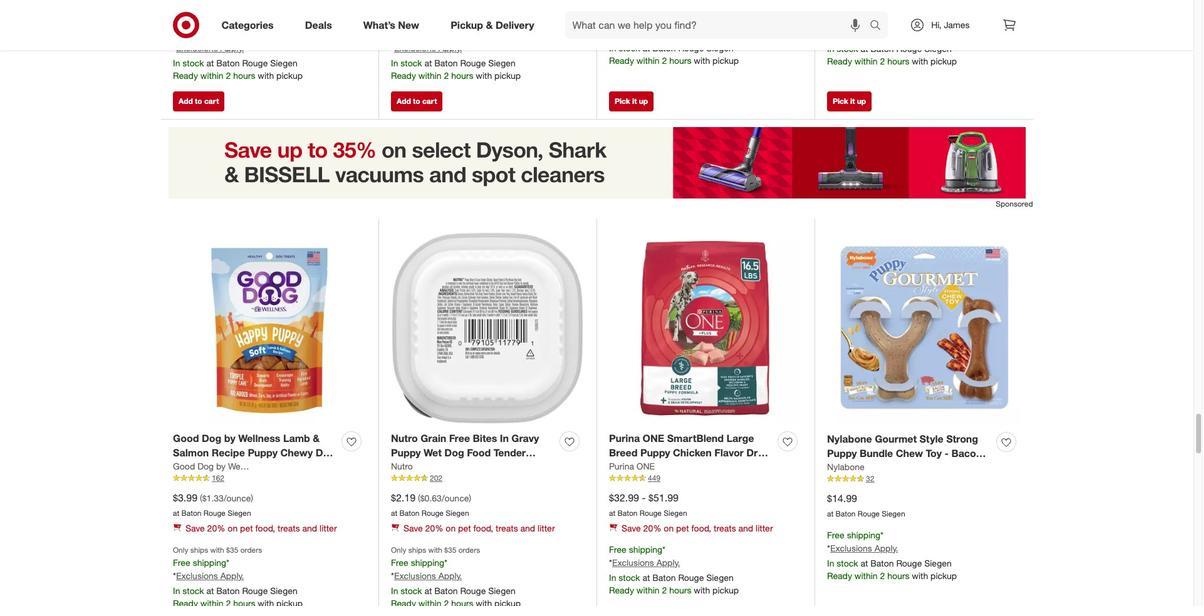 Task type: vqa. For each thing, say whether or not it's contained in the screenshot.
Men's Premium Slim Fit Thermal Pants - Goodfellow & Co™ link
no



Task type: locate. For each thing, give the bounding box(es) containing it.
1 pick it up button from the left
[[609, 92, 654, 112]]

pet down the '$2.19 ( $0.63 /ounce ) at baton rouge siegen'
[[458, 523, 471, 534]]

purina one link
[[609, 461, 655, 473]]

add to cart button for within
[[391, 92, 443, 112]]

1 horizontal spatial add
[[397, 97, 411, 106]]

0 horizontal spatial only ships with $35 orders
[[173, 546, 262, 555]]

0 horizontal spatial it
[[633, 97, 637, 106]]

0 horizontal spatial pick
[[615, 97, 631, 106]]

( inside the '$2.19 ( $0.63 /ounce ) at baton rouge siegen'
[[418, 493, 420, 504]]

good
[[173, 433, 199, 445], [173, 461, 195, 472]]

pick it up
[[615, 97, 648, 106], [833, 97, 867, 106]]

orders inside only ships with $35 orders free shipping * exclusions apply. in stock at  baton rouge siegen ready within 2 hours with pickup
[[459, 17, 480, 27]]

1 horizontal spatial pick it up button
[[828, 92, 872, 112]]

baton inside the '$2.19 ( $0.63 /ounce ) at baton rouge siegen'
[[400, 509, 420, 518]]

and
[[303, 523, 317, 534], [521, 523, 535, 534], [739, 523, 754, 534]]

2 horizontal spatial litter
[[756, 523, 773, 534]]

on down the '$2.19 ( $0.63 /ounce ) at baton rouge siegen'
[[446, 523, 456, 534]]

orders
[[677, 2, 699, 12], [895, 3, 917, 12], [241, 17, 262, 27], [459, 17, 480, 27], [241, 546, 262, 555], [459, 546, 480, 555]]

2 on from the left
[[446, 523, 456, 534]]

- right $32.99
[[642, 492, 646, 505]]

2 save from the left
[[404, 523, 423, 534]]

1 to from the left
[[195, 97, 202, 106]]

by
[[224, 433, 236, 445], [216, 461, 226, 472]]

what's
[[363, 19, 396, 31]]

free shipping * * exclusions apply.
[[173, 558, 244, 582], [391, 558, 462, 582]]

one up 449
[[637, 461, 655, 472]]

on for $51.99
[[664, 523, 674, 534]]

chicken
[[673, 447, 712, 460]]

add
[[179, 97, 193, 106], [397, 97, 411, 106]]

search
[[865, 20, 895, 32]]

0 horizontal spatial (
[[200, 493, 202, 504]]

1 horizontal spatial in stock at  baton rouge siegen
[[391, 586, 516, 597]]

- left 3oz at bottom
[[205, 461, 209, 474]]

wellness inside 'link'
[[228, 461, 263, 472]]

free shipping * * exclusions apply. for $3.99
[[173, 558, 244, 582]]

1 horizontal spatial save
[[404, 523, 423, 534]]

nylabone for nylabone
[[828, 462, 865, 473]]

nutro up $2.19
[[391, 461, 413, 472]]

food up potato
[[467, 447, 491, 460]]

flavor
[[715, 447, 744, 460]]

food, down 449 link at the bottom right
[[692, 523, 712, 534]]

0 vertical spatial by
[[224, 433, 236, 445]]

baton
[[653, 42, 676, 53], [871, 43, 894, 54], [216, 57, 240, 68], [435, 57, 458, 68], [182, 509, 202, 518], [400, 509, 420, 518], [618, 509, 638, 518], [836, 510, 856, 519], [871, 558, 894, 569], [653, 573, 676, 583], [216, 586, 240, 597], [435, 586, 458, 597]]

hi,
[[932, 19, 942, 30]]

in
[[609, 42, 617, 53], [828, 43, 835, 54], [173, 57, 180, 68], [391, 57, 398, 68], [500, 433, 509, 445], [828, 558, 835, 569], [609, 573, 617, 583], [173, 586, 180, 597], [391, 586, 398, 597]]

good for good dog by wellness
[[173, 461, 195, 472]]

) for potato
[[469, 493, 472, 504]]

3 20% from the left
[[644, 523, 662, 534]]

on down $51.99
[[664, 523, 674, 534]]

baton inside the '$3.99 ( $1.33 /ounce ) at baton rouge siegen'
[[182, 509, 202, 518]]

recipe down chicken,
[[391, 476, 425, 488]]

/ounce down '3.5oz'
[[442, 493, 469, 504]]

2 horizontal spatial save
[[622, 523, 641, 534]]

1 cart from the left
[[204, 97, 219, 106]]

2 food, from the left
[[474, 523, 494, 534]]

2 add from the left
[[397, 97, 411, 106]]

0 vertical spatial wellness
[[238, 433, 281, 445]]

free shipping * * exclusions apply. in stock at  baton rouge siegen ready within 2 hours with pickup
[[828, 530, 957, 582], [609, 545, 739, 596]]

wet
[[424, 447, 442, 460]]

1 horizontal spatial litter
[[538, 523, 555, 534]]

0 horizontal spatial free shipping * * exclusions apply.
[[173, 558, 244, 582]]

What can we help you find? suggestions appear below search field
[[565, 11, 873, 39]]

shipping inside only ships with $35 orders free shipping * exclusions apply. in stock at  baton rouge siegen ready within 2 hours with pickup
[[411, 29, 445, 40]]

on
[[228, 523, 238, 534], [446, 523, 456, 534], [664, 523, 674, 534]]

2 horizontal spatial and
[[739, 523, 754, 534]]

only ships with $35 orders free shipping * exclusions apply. in stock at  baton rouge siegen ready within 2 hours with pickup
[[391, 17, 521, 81]]

1 ( from the left
[[200, 493, 202, 504]]

1 horizontal spatial cart
[[423, 97, 437, 106]]

wellness for good dog by wellness
[[228, 461, 263, 472]]

- up $0.63
[[427, 476, 431, 488]]

1 horizontal spatial &
[[486, 19, 493, 31]]

*
[[663, 14, 666, 25], [881, 15, 884, 26], [609, 27, 612, 38], [828, 28, 831, 39], [226, 29, 229, 40], [173, 42, 176, 53], [391, 42, 394, 53], [881, 530, 884, 541], [828, 543, 831, 554], [663, 545, 666, 555], [609, 558, 612, 568], [226, 558, 229, 569], [445, 558, 448, 569], [173, 571, 176, 582], [391, 571, 394, 582]]

( inside the '$3.99 ( $1.33 /ounce ) at baton rouge siegen'
[[200, 493, 202, 504]]

2 pick it up button from the left
[[828, 92, 872, 112]]

by inside 'link'
[[216, 461, 226, 472]]

1 food, from the left
[[255, 523, 275, 534]]

$32.99
[[609, 492, 639, 505]]

what's new
[[363, 19, 420, 31]]

0 horizontal spatial pick it up
[[615, 97, 648, 106]]

2 horizontal spatial food,
[[692, 523, 712, 534]]

what's new link
[[353, 11, 435, 39]]

1 save from the left
[[186, 523, 205, 534]]

0 horizontal spatial pet
[[240, 523, 253, 534]]

- inside 'good dog by wellness lamb & salmon recipe puppy chewy dog treats - 3oz'
[[205, 461, 209, 474]]

3 pet from the left
[[676, 523, 689, 534]]

/ounce inside the '$2.19 ( $0.63 /ounce ) at baton rouge siegen'
[[442, 493, 469, 504]]

-
[[945, 448, 949, 460], [205, 461, 209, 474], [896, 462, 901, 475], [933, 462, 937, 475], [427, 476, 431, 488], [642, 492, 646, 505]]

one up purina one
[[643, 433, 665, 445]]

2 save 20% on pet food, treats and litter from the left
[[404, 523, 555, 534]]

0 horizontal spatial litter
[[320, 523, 337, 534]]

purina inside purina one smartblend large breed puppy chicken flavor dry dog food
[[609, 433, 640, 445]]

20% down the '$3.99 ( $1.33 /ounce ) at baton rouge siegen' at the bottom left
[[207, 523, 225, 534]]

treats down 202 link
[[496, 523, 518, 534]]

1 good from the top
[[173, 433, 199, 445]]

3 litter from the left
[[756, 523, 773, 534]]

only ships with $35 orders down the '$3.99 ( $1.33 /ounce ) at baton rouge siegen' at the bottom left
[[173, 546, 262, 555]]

good inside 'link'
[[173, 461, 195, 472]]

2 add to cart from the left
[[397, 97, 437, 106]]

/ounce for potato
[[442, 493, 469, 504]]

deals link
[[294, 11, 348, 39]]

rouge inside only ships with $35 orders free shipping * exclusions apply. in stock at  baton rouge siegen ready within 2 hours with pickup
[[460, 57, 486, 68]]

/ounce
[[224, 493, 251, 504], [442, 493, 469, 504]]

1 vertical spatial purina
[[609, 461, 634, 472]]

only inside only ships with $35 orders free shipping * exclusions apply. in stock at  baton rouge siegen ready within 2 hours with pickup
[[391, 17, 407, 27]]

add to cart for ready
[[179, 97, 219, 106]]

pet down $51.99
[[676, 523, 689, 534]]

1 horizontal spatial /ounce
[[442, 493, 469, 504]]

2 horizontal spatial &
[[502, 461, 509, 474]]

good up salmon
[[173, 433, 199, 445]]

2 horizontal spatial on
[[664, 523, 674, 534]]

1 horizontal spatial only ships with $35 orders free shipping * * exclusions apply. in stock at  baton rouge siegen ready within 2 hours with pickup
[[609, 2, 739, 66]]

salmon
[[173, 447, 209, 460]]

purina up the 'breed' in the bottom right of the page
[[609, 433, 640, 445]]

sponsored
[[996, 199, 1033, 209]]

puppy up 'nylabone' link on the bottom of the page
[[828, 448, 857, 460]]

( right $3.99
[[200, 493, 202, 504]]

1 in stock at  baton rouge siegen from the left
[[173, 586, 298, 597]]

save 20% on pet food, treats and litter down '162' link
[[186, 523, 337, 534]]

3 and from the left
[[739, 523, 754, 534]]

purina down the 'breed' in the bottom right of the page
[[609, 461, 634, 472]]

1 vertical spatial wellness
[[228, 461, 263, 472]]

0 horizontal spatial recipe
[[212, 447, 245, 460]]

1 horizontal spatial pick it up
[[833, 97, 867, 106]]

save
[[186, 523, 205, 534], [404, 523, 423, 534], [622, 523, 641, 534]]

2 up from the left
[[857, 97, 867, 106]]

20% down the '$2.19 ( $0.63 /ounce ) at baton rouge siegen'
[[425, 523, 444, 534]]

1 treats from the left
[[278, 523, 300, 534]]

1 it from the left
[[633, 97, 637, 106]]

0 vertical spatial nutro
[[391, 433, 418, 445]]

cart
[[204, 97, 219, 106], [423, 97, 437, 106]]

dog up 162
[[198, 461, 214, 472]]

1 vertical spatial good
[[173, 461, 195, 472]]

and for purina one smartblend large breed puppy chicken flavor dry dog food
[[739, 523, 754, 534]]

2 cart from the left
[[423, 97, 437, 106]]

0 horizontal spatial add to cart button
[[173, 92, 225, 112]]

20% down $32.99 - $51.99 at baton rouge siegen
[[644, 523, 662, 534]]

3 save 20% on pet food, treats and litter from the left
[[622, 523, 773, 534]]

in stock at  baton rouge siegen for $2.19
[[391, 586, 516, 597]]

1 add to cart from the left
[[179, 97, 219, 106]]

nylabone up 'nylabone' link on the bottom of the page
[[828, 433, 872, 446]]

1 horizontal spatial on
[[446, 523, 456, 534]]

wellness inside 'good dog by wellness lamb & salmon recipe puppy chewy dog treats - 3oz'
[[238, 433, 281, 445]]

1 free shipping * * exclusions apply. from the left
[[173, 558, 244, 582]]

pickup inside only ships with $35 orders free shipping * exclusions apply. in stock at  baton rouge siegen ready within 2 hours with pickup
[[495, 70, 521, 81]]

nutro inside nutro grain free bites in gravy puppy wet dog food tender chicken, sweet potato & pea recipe - 3.5oz
[[391, 433, 418, 445]]

2 ) from the left
[[469, 493, 472, 504]]

within inside only ships with $35 orders free shipping * exclusions apply. in stock at  baton rouge siegen ready within 2 hours with pickup
[[419, 70, 442, 81]]

recipe up 3oz at bottom
[[212, 447, 245, 460]]

1 ) from the left
[[251, 493, 253, 504]]

in stock at  baton rouge siegen
[[173, 586, 298, 597], [391, 586, 516, 597]]

0 horizontal spatial treats
[[278, 523, 300, 534]]

siegen inside the '$2.19 ( $0.63 /ounce ) at baton rouge siegen'
[[446, 509, 469, 518]]

2 good from the top
[[173, 461, 195, 472]]

only
[[609, 2, 625, 12], [828, 3, 843, 12], [173, 17, 188, 27], [391, 17, 407, 27], [173, 546, 188, 555], [391, 546, 407, 555]]

449 link
[[609, 473, 802, 484]]

1 horizontal spatial (
[[418, 493, 420, 504]]

2 nylabone from the top
[[828, 462, 865, 473]]

rouge inside the '$2.19 ( $0.63 /ounce ) at baton rouge siegen'
[[422, 509, 444, 518]]

0 horizontal spatial to
[[195, 97, 202, 106]]

save for $2.19
[[404, 523, 423, 534]]

purina one smartblend large breed puppy chicken flavor dry dog food
[[609, 433, 764, 474]]

0 horizontal spatial add to cart
[[179, 97, 219, 106]]

food, for $1.33
[[255, 523, 275, 534]]

1 horizontal spatial it
[[851, 97, 855, 106]]

1 horizontal spatial save 20% on pet food, treats and litter
[[404, 523, 555, 534]]

0 horizontal spatial &
[[313, 433, 320, 445]]

pet down the '$3.99 ( $1.33 /ounce ) at baton rouge siegen' at the bottom left
[[240, 523, 253, 534]]

wellness
[[238, 433, 281, 445], [228, 461, 263, 472]]

treats
[[173, 461, 202, 474]]

1 vertical spatial by
[[216, 461, 226, 472]]

)
[[251, 493, 253, 504], [469, 493, 472, 504]]

in inside only ships with $35 orders free shipping * exclusions apply. in stock at  baton rouge siegen ready within 2 hours with pickup
[[391, 57, 398, 68]]

pickup
[[713, 55, 739, 66], [931, 56, 957, 66], [277, 70, 303, 81], [495, 70, 521, 81], [931, 571, 957, 582], [713, 585, 739, 596]]

1 add to cart button from the left
[[173, 92, 225, 112]]

2 /ounce from the left
[[442, 493, 469, 504]]

food, down 202 link
[[474, 523, 494, 534]]

free shipping * * exclusions apply. in stock at  baton rouge siegen ready within 2 hours with pickup for peanut
[[828, 530, 957, 582]]

litter for good dog by wellness lamb & salmon recipe puppy chewy dog treats - 3oz
[[320, 523, 337, 534]]

) down '162' link
[[251, 493, 253, 504]]

litter
[[320, 523, 337, 534], [538, 523, 555, 534], [756, 523, 773, 534]]

1 horizontal spatial free shipping * * exclusions apply.
[[391, 558, 462, 582]]

0 horizontal spatial save 20% on pet food, treats and litter
[[186, 523, 337, 534]]

nylabone gourmet style strong puppy bundle chew toy - bacon peanut butter - small - 2ct
[[828, 433, 982, 475]]

20% for $2.19
[[425, 523, 444, 534]]

ships
[[627, 2, 645, 12], [845, 3, 863, 12], [190, 17, 208, 27], [409, 17, 426, 27], [190, 546, 208, 555], [409, 546, 426, 555]]

good down salmon
[[173, 461, 195, 472]]

/ounce down 162
[[224, 493, 251, 504]]

2 pet from the left
[[458, 523, 471, 534]]

1 horizontal spatial food
[[632, 461, 656, 474]]

food
[[467, 447, 491, 460], [632, 461, 656, 474]]

smartblend
[[667, 433, 724, 445]]

one for purina one
[[637, 461, 655, 472]]

good inside 'good dog by wellness lamb & salmon recipe puppy chewy dog treats - 3oz'
[[173, 433, 199, 445]]

puppy up 449
[[641, 447, 671, 460]]

0 horizontal spatial and
[[303, 523, 317, 534]]

free shipping * * exclusions apply. in stock at  baton rouge siegen ready within 2 hours with pickup for food
[[609, 545, 739, 596]]

1 nylabone from the top
[[828, 433, 872, 446]]

2 only ships with $35 orders from the left
[[391, 546, 480, 555]]

by up 162
[[216, 461, 226, 472]]

0 horizontal spatial free shipping * * exclusions apply. in stock at  baton rouge siegen ready within 2 hours with pickup
[[609, 545, 739, 596]]

1 vertical spatial food
[[632, 461, 656, 474]]

0 vertical spatial good
[[173, 433, 199, 445]]

and for good dog by wellness lamb & salmon recipe puppy chewy dog treats - 3oz
[[303, 523, 317, 534]]

it
[[633, 97, 637, 106], [851, 97, 855, 106]]

baton inside $32.99 - $51.99 at baton rouge siegen
[[618, 509, 638, 518]]

only ships with $35 orders for $3.99
[[173, 546, 262, 555]]

categories link
[[211, 11, 289, 39]]

1 horizontal spatial recipe
[[391, 476, 425, 488]]

add to cart button for ready
[[173, 92, 225, 112]]

- left 2ct
[[933, 462, 937, 475]]

2 inside only ships with $35 orders free shipping * exclusions apply. in stock at  baton rouge siegen ready within 2 hours with pickup
[[444, 70, 449, 81]]

gravy
[[512, 433, 539, 445]]

1 horizontal spatial pet
[[458, 523, 471, 534]]

1 horizontal spatial food,
[[474, 523, 494, 534]]

nylabone up $14.99
[[828, 462, 865, 473]]

2ct
[[939, 462, 954, 475]]

puppy up nutro link
[[391, 447, 421, 460]]

2 20% from the left
[[425, 523, 444, 534]]

2 to from the left
[[413, 97, 420, 106]]

0 horizontal spatial )
[[251, 493, 253, 504]]

1 on from the left
[[228, 523, 238, 534]]

dog up sweet
[[445, 447, 464, 460]]

3 food, from the left
[[692, 523, 712, 534]]

shipping
[[629, 14, 663, 25], [847, 15, 881, 26], [193, 29, 226, 40], [411, 29, 445, 40], [847, 530, 881, 541], [629, 545, 663, 555], [193, 558, 226, 569], [411, 558, 445, 569]]

save 20% on pet food, treats and litter
[[186, 523, 337, 534], [404, 523, 555, 534], [622, 523, 773, 534]]

2 in stock at  baton rouge siegen from the left
[[391, 586, 516, 597]]

0 vertical spatial &
[[486, 19, 493, 31]]

purina one smartblend large breed puppy chicken flavor dry dog food link
[[609, 432, 773, 474]]

2 free shipping * * exclusions apply. from the left
[[391, 558, 462, 582]]

litter for purina one smartblend large breed puppy chicken flavor dry dog food
[[756, 523, 773, 534]]

1 and from the left
[[303, 523, 317, 534]]

in inside nutro grain free bites in gravy puppy wet dog food tender chicken, sweet potato & pea recipe - 3.5oz
[[500, 433, 509, 445]]

2 ( from the left
[[418, 493, 420, 504]]

purina one smartblend large breed puppy chicken flavor dry dog food image
[[609, 232, 802, 425], [609, 232, 802, 425]]

puppy inside purina one smartblend large breed puppy chicken flavor dry dog food
[[641, 447, 671, 460]]

1 litter from the left
[[320, 523, 337, 534]]

one inside purina one smartblend large breed puppy chicken flavor dry dog food
[[643, 433, 665, 445]]

1 save 20% on pet food, treats and litter from the left
[[186, 523, 337, 534]]

3.5oz
[[434, 476, 459, 488]]

save down the '$3.99 ( $1.33 /ounce ) at baton rouge siegen' at the bottom left
[[186, 523, 205, 534]]

1 horizontal spatial )
[[469, 493, 472, 504]]

food,
[[255, 523, 275, 534], [474, 523, 494, 534], [692, 523, 712, 534]]

1 20% from the left
[[207, 523, 225, 534]]

good for good dog by wellness lamb & salmon recipe puppy chewy dog treats - 3oz
[[173, 433, 199, 445]]

puppy up '162' link
[[248, 447, 278, 460]]

0 horizontal spatial save
[[186, 523, 205, 534]]

2 purina from the top
[[609, 461, 634, 472]]

1 horizontal spatial 20%
[[425, 523, 444, 534]]

only ships with $35 orders down the '$2.19 ( $0.63 /ounce ) at baton rouge siegen'
[[391, 546, 480, 555]]

nutro up nutro link
[[391, 433, 418, 445]]

deals
[[305, 19, 332, 31]]

only ships with $35 orders for $2.19
[[391, 546, 480, 555]]

& right pickup
[[486, 19, 493, 31]]

save 20% on pet food, treats and litter for $0.63
[[404, 523, 555, 534]]

2 and from the left
[[521, 523, 535, 534]]

treats down '162' link
[[278, 523, 300, 534]]

0 horizontal spatial in stock at  baton rouge siegen
[[173, 586, 298, 597]]

0 horizontal spatial on
[[228, 523, 238, 534]]

1 horizontal spatial pick
[[833, 97, 849, 106]]

1 add from the left
[[179, 97, 193, 106]]

by inside 'good dog by wellness lamb & salmon recipe puppy chewy dog treats - 3oz'
[[224, 433, 236, 445]]

pet for $51.99
[[676, 523, 689, 534]]

) inside the '$2.19 ( $0.63 /ounce ) at baton rouge siegen'
[[469, 493, 472, 504]]

by up good dog by wellness
[[224, 433, 236, 445]]

save 20% on pet food, treats and litter for $51.99
[[622, 523, 773, 534]]

1 pet from the left
[[240, 523, 253, 534]]

0 vertical spatial recipe
[[212, 447, 245, 460]]

1 horizontal spatial free shipping * * exclusions apply. in stock at  baton rouge siegen ready within 2 hours with pickup
[[828, 530, 957, 582]]

0 horizontal spatial cart
[[204, 97, 219, 106]]

( right $2.19
[[418, 493, 420, 504]]

at inside $14.99 at baton rouge siegen
[[828, 510, 834, 519]]

1 horizontal spatial add to cart
[[397, 97, 437, 106]]

one for purina one smartblend large breed puppy chicken flavor dry dog food
[[643, 433, 665, 445]]

by for good dog by wellness
[[216, 461, 226, 472]]

one
[[643, 433, 665, 445], [637, 461, 655, 472]]

ships inside only ships with $35 orders free shipping * exclusions apply. in stock at  baton rouge siegen ready within 2 hours with pickup
[[409, 17, 426, 27]]

treats down 449 link at the bottom right
[[714, 523, 736, 534]]

strong
[[947, 433, 979, 446]]

wellness left lamb
[[238, 433, 281, 445]]

dog down the 'breed' in the bottom right of the page
[[609, 461, 629, 474]]

save down $32.99 - $51.99 at baton rouge siegen
[[622, 523, 641, 534]]

& inside "link"
[[486, 19, 493, 31]]

1 horizontal spatial add to cart button
[[391, 92, 443, 112]]

0 horizontal spatial food,
[[255, 523, 275, 534]]

1 horizontal spatial only ships with $35 orders
[[391, 546, 480, 555]]

exclusions
[[612, 27, 654, 38], [831, 28, 873, 39], [176, 42, 218, 53], [394, 42, 436, 53], [831, 543, 873, 554], [612, 558, 654, 568], [176, 571, 218, 582], [394, 571, 436, 582]]

1 /ounce from the left
[[224, 493, 251, 504]]

0 horizontal spatial up
[[639, 97, 648, 106]]

0 horizontal spatial /ounce
[[224, 493, 251, 504]]

2 nutro from the top
[[391, 461, 413, 472]]

good dog by wellness lamb & salmon recipe puppy chewy dog treats - 3oz image
[[173, 232, 366, 425], [173, 232, 366, 425]]

nutro for nutro
[[391, 461, 413, 472]]

2 horizontal spatial save 20% on pet food, treats and litter
[[622, 523, 773, 534]]

nutro grain free bites in gravy puppy wet dog food tender chicken, sweet potato & pea recipe - 3.5oz image
[[391, 232, 584, 425], [391, 232, 584, 425]]

butter
[[864, 462, 894, 475]]

food, down '162' link
[[255, 523, 275, 534]]

save 20% on pet food, treats and litter down $51.99
[[622, 523, 773, 534]]

2 vertical spatial &
[[502, 461, 509, 474]]

& down tender
[[502, 461, 509, 474]]

puppy
[[248, 447, 278, 460], [391, 447, 421, 460], [641, 447, 671, 460], [828, 448, 857, 460]]

on down the '$3.99 ( $1.33 /ounce ) at baton rouge siegen' at the bottom left
[[228, 523, 238, 534]]

1 horizontal spatial to
[[413, 97, 420, 106]]

0 vertical spatial food
[[467, 447, 491, 460]]

1 horizontal spatial and
[[521, 523, 535, 534]]

) inside the '$3.99 ( $1.33 /ounce ) at baton rouge siegen'
[[251, 493, 253, 504]]

0 horizontal spatial pick it up button
[[609, 92, 654, 112]]

1 only ships with $35 orders from the left
[[173, 546, 262, 555]]

food, for $51.99
[[692, 523, 712, 534]]

1 vertical spatial nutro
[[391, 461, 413, 472]]

1 horizontal spatial treats
[[496, 523, 518, 534]]

2 horizontal spatial pet
[[676, 523, 689, 534]]

nutro grain free bites in gravy puppy wet dog food tender chicken, sweet potato & pea recipe - 3.5oz link
[[391, 432, 555, 488]]

rouge inside the '$3.99 ( $1.33 /ounce ) at baton rouge siegen'
[[204, 509, 226, 518]]

advertisement region
[[161, 127, 1033, 199]]

1 nutro from the top
[[391, 433, 418, 445]]

add to cart button
[[173, 92, 225, 112], [391, 92, 443, 112]]

2 litter from the left
[[538, 523, 555, 534]]

1 vertical spatial one
[[637, 461, 655, 472]]

0 horizontal spatial 20%
[[207, 523, 225, 534]]

$35
[[663, 2, 675, 12], [881, 3, 893, 12], [226, 17, 238, 27], [445, 17, 457, 27], [226, 546, 238, 555], [445, 546, 457, 555]]

1 vertical spatial nylabone
[[828, 462, 865, 473]]

0 horizontal spatial add
[[179, 97, 193, 106]]

siegen inside only ships with $35 orders free shipping * exclusions apply. in stock at  baton rouge siegen ready within 2 hours with pickup
[[489, 57, 516, 68]]

2 horizontal spatial treats
[[714, 523, 736, 534]]

save down the '$2.19 ( $0.63 /ounce ) at baton rouge siegen'
[[404, 523, 423, 534]]

food down the 'breed' in the bottom right of the page
[[632, 461, 656, 474]]

1 purina from the top
[[609, 433, 640, 445]]

2 treats from the left
[[496, 523, 518, 534]]

nylabone
[[828, 433, 872, 446], [828, 462, 865, 473]]

0 vertical spatial purina
[[609, 433, 640, 445]]

0 vertical spatial nylabone
[[828, 433, 872, 446]]

free shipping * * exclusions apply. for $2.19
[[391, 558, 462, 582]]

3 on from the left
[[664, 523, 674, 534]]

0 horizontal spatial food
[[467, 447, 491, 460]]

2 add to cart button from the left
[[391, 92, 443, 112]]

stock
[[619, 42, 640, 53], [837, 43, 859, 54], [183, 57, 204, 68], [401, 57, 422, 68], [837, 558, 859, 569], [619, 573, 640, 583], [183, 586, 204, 597], [401, 586, 422, 597]]

2
[[662, 55, 667, 66], [880, 56, 885, 66], [226, 70, 231, 81], [444, 70, 449, 81], [880, 571, 885, 582], [662, 585, 667, 596]]

) down 202 link
[[469, 493, 472, 504]]

1 vertical spatial recipe
[[391, 476, 425, 488]]

nylabone link
[[828, 461, 865, 474]]

recipe
[[212, 447, 245, 460], [391, 476, 425, 488]]

0 vertical spatial one
[[643, 433, 665, 445]]

save 20% on pet food, treats and litter down 202 link
[[404, 523, 555, 534]]

wellness up '162' link
[[228, 461, 263, 472]]

& inside 'good dog by wellness lamb & salmon recipe puppy chewy dog treats - 3oz'
[[313, 433, 320, 445]]

2 horizontal spatial 20%
[[644, 523, 662, 534]]

/ounce inside the '$3.99 ( $1.33 /ounce ) at baton rouge siegen'
[[224, 493, 251, 504]]

1 vertical spatial &
[[313, 433, 320, 445]]

nylabone inside nylabone gourmet style strong puppy bundle chew toy - bacon peanut butter - small - 2ct
[[828, 433, 872, 446]]

nylabone gourmet style strong puppy bundle chew toy - bacon peanut butter - small - 2ct image
[[828, 232, 1021, 426], [828, 232, 1021, 426]]

& right lamb
[[313, 433, 320, 445]]

1 horizontal spatial up
[[857, 97, 867, 106]]

to
[[195, 97, 202, 106], [413, 97, 420, 106]]

search button
[[865, 11, 895, 41]]

recipe inside 'good dog by wellness lamb & salmon recipe puppy chewy dog treats - 3oz'
[[212, 447, 245, 460]]



Task type: describe. For each thing, give the bounding box(es) containing it.
good dog by wellness link
[[173, 461, 263, 473]]

purina for purina one
[[609, 461, 634, 472]]

$3.99
[[173, 492, 198, 505]]

apply. inside only ships with $35 orders free shipping * exclusions apply. in stock at  baton rouge siegen ready within 2 hours with pickup
[[439, 42, 462, 53]]

large
[[727, 433, 754, 445]]

202 link
[[391, 473, 584, 484]]

style
[[920, 433, 944, 446]]

$51.99
[[649, 492, 679, 505]]

siegen inside $32.99 - $51.99 at baton rouge siegen
[[664, 509, 687, 518]]

add for within
[[397, 97, 411, 106]]

puppy inside nylabone gourmet style strong puppy bundle chew toy - bacon peanut butter - small - 2ct
[[828, 448, 857, 460]]

$32.99 - $51.99 at baton rouge siegen
[[609, 492, 687, 518]]

dog right chewy
[[316, 447, 335, 460]]

good dog by wellness lamb & salmon recipe puppy chewy dog treats - 3oz link
[[173, 432, 337, 474]]

$35 inside only ships with $35 orders free shipping * exclusions apply. in stock at  baton rouge siegen ready within 2 hours with pickup
[[445, 17, 457, 27]]

and for nutro grain free bites in gravy puppy wet dog food tender chicken, sweet potato & pea recipe - 3.5oz
[[521, 523, 535, 534]]

pet for $1.33
[[240, 523, 253, 534]]

$14.99 at baton rouge siegen
[[828, 493, 906, 519]]

3oz
[[212, 461, 229, 474]]

by for good dog by wellness lamb & salmon recipe puppy chewy dog treats - 3oz
[[224, 433, 236, 445]]

nylabone gourmet style strong puppy bundle chew toy - bacon peanut butter - small - 2ct link
[[828, 433, 992, 475]]

& inside nutro grain free bites in gravy puppy wet dog food tender chicken, sweet potato & pea recipe - 3.5oz
[[502, 461, 509, 474]]

dog inside purina one smartblend large breed puppy chicken flavor dry dog food
[[609, 461, 629, 474]]

wellness for good dog by wellness lamb & salmon recipe puppy chewy dog treats - 3oz
[[238, 433, 281, 445]]

dog up salmon
[[202, 433, 222, 445]]

small
[[903, 462, 930, 475]]

at inside the '$2.19 ( $0.63 /ounce ) at baton rouge siegen'
[[391, 509, 398, 518]]

treats for potato
[[496, 523, 518, 534]]

exclusions inside only ships with $35 orders free shipping * exclusions apply. in stock at  baton rouge siegen ready within 2 hours with pickup
[[394, 42, 436, 53]]

162 link
[[173, 473, 366, 484]]

rouge inside $32.99 - $51.99 at baton rouge siegen
[[640, 509, 662, 518]]

chewy
[[281, 447, 313, 460]]

$1.33
[[202, 493, 224, 504]]

on for $1.33
[[228, 523, 238, 534]]

2 pick from the left
[[833, 97, 849, 106]]

purina for purina one smartblend large breed puppy chicken flavor dry dog food
[[609, 433, 640, 445]]

32 link
[[828, 474, 1021, 485]]

breed
[[609, 447, 638, 460]]

peanut
[[828, 462, 861, 475]]

to for within
[[413, 97, 420, 106]]

bites
[[473, 433, 497, 445]]

puppy inside nutro grain free bites in gravy puppy wet dog food tender chicken, sweet potato & pea recipe - 3.5oz
[[391, 447, 421, 460]]

in stock at  baton rouge siegen for $3.99
[[173, 586, 298, 597]]

at inside only ships with $35 orders free shipping * exclusions apply. in stock at  baton rouge siegen ready within 2 hours with pickup
[[425, 57, 432, 68]]

categories
[[222, 19, 274, 31]]

free inside nutro grain free bites in gravy puppy wet dog food tender chicken, sweet potato & pea recipe - 3.5oz
[[449, 433, 470, 445]]

cart for within
[[423, 97, 437, 106]]

bacon
[[952, 448, 982, 460]]

hours inside only ships with $35 orders free shipping * exclusions apply. in stock at  baton rouge siegen ready within 2 hours with pickup
[[451, 70, 474, 81]]

food inside purina one smartblend large breed puppy chicken flavor dry dog food
[[632, 461, 656, 474]]

$3.99 ( $1.33 /ounce ) at baton rouge siegen
[[173, 492, 253, 518]]

add to cart for within
[[397, 97, 437, 106]]

2 pick it up from the left
[[833, 97, 867, 106]]

free inside only ships with $35 orders free shipping * exclusions apply. in stock at  baton rouge siegen ready within 2 hours with pickup
[[391, 29, 409, 40]]

potato
[[468, 461, 499, 474]]

$14.99
[[828, 493, 858, 505]]

cart for ready
[[204, 97, 219, 106]]

grain
[[421, 433, 447, 445]]

2 horizontal spatial only ships with $35 orders free shipping * * exclusions apply. in stock at  baton rouge siegen ready within 2 hours with pickup
[[828, 3, 957, 66]]

save for $3.99
[[186, 523, 205, 534]]

( for $3.99
[[200, 493, 202, 504]]

bundle
[[860, 448, 894, 460]]

chew
[[896, 448, 924, 460]]

food, for $0.63
[[474, 523, 494, 534]]

treats for 3oz
[[278, 523, 300, 534]]

good dog by wellness lamb & salmon recipe puppy chewy dog treats - 3oz
[[173, 433, 335, 474]]

at inside the '$3.99 ( $1.33 /ounce ) at baton rouge siegen'
[[173, 509, 179, 518]]

$0.63
[[420, 493, 442, 504]]

food inside nutro grain free bites in gravy puppy wet dog food tender chicken, sweet potato & pea recipe - 3.5oz
[[467, 447, 491, 460]]

1 pick from the left
[[615, 97, 631, 106]]

ready inside only ships with $35 orders free shipping * exclusions apply. in stock at  baton rouge siegen ready within 2 hours with pickup
[[391, 70, 416, 81]]

- left 'small'
[[896, 462, 901, 475]]

dog inside good dog by wellness 'link'
[[198, 461, 214, 472]]

* inside only ships with $35 orders free shipping * exclusions apply. in stock at  baton rouge siegen ready within 2 hours with pickup
[[391, 42, 394, 53]]

( for $2.19
[[418, 493, 420, 504]]

delivery
[[496, 19, 534, 31]]

sweet
[[435, 461, 465, 474]]

save 20% on pet food, treats and litter for $1.33
[[186, 523, 337, 534]]

toy
[[926, 448, 942, 460]]

pickup
[[451, 19, 483, 31]]

20% for $3.99
[[207, 523, 225, 534]]

pickup & delivery link
[[440, 11, 550, 39]]

good dog by wellness
[[173, 461, 263, 472]]

baton inside $14.99 at baton rouge siegen
[[836, 510, 856, 519]]

202
[[430, 474, 443, 483]]

new
[[398, 19, 420, 31]]

lamb
[[283, 433, 310, 445]]

tender
[[494, 447, 526, 460]]

1 up from the left
[[639, 97, 648, 106]]

3 treats from the left
[[714, 523, 736, 534]]

stock inside only ships with $35 orders free shipping * exclusions apply. in stock at  baton rouge siegen ready within 2 hours with pickup
[[401, 57, 422, 68]]

1 pick it up from the left
[[615, 97, 648, 106]]

162
[[212, 474, 224, 483]]

pea
[[512, 461, 530, 474]]

baton inside only ships with $35 orders free shipping * exclusions apply. in stock at  baton rouge siegen ready within 2 hours with pickup
[[435, 57, 458, 68]]

3 save from the left
[[622, 523, 641, 534]]

pet for $0.63
[[458, 523, 471, 534]]

to for ready
[[195, 97, 202, 106]]

- right toy
[[945, 448, 949, 460]]

pickup & delivery
[[451, 19, 534, 31]]

$2.19 ( $0.63 /ounce ) at baton rouge siegen
[[391, 492, 472, 518]]

james
[[944, 19, 970, 30]]

litter for nutro grain free bites in gravy puppy wet dog food tender chicken, sweet potato & pea recipe - 3.5oz
[[538, 523, 555, 534]]

hi, james
[[932, 19, 970, 30]]

add for ready
[[179, 97, 193, 106]]

449
[[648, 474, 661, 483]]

at inside $32.99 - $51.99 at baton rouge siegen
[[609, 509, 616, 518]]

) for 3oz
[[251, 493, 253, 504]]

puppy inside 'good dog by wellness lamb & salmon recipe puppy chewy dog treats - 3oz'
[[248, 447, 278, 460]]

recipe inside nutro grain free bites in gravy puppy wet dog food tender chicken, sweet potato & pea recipe - 3.5oz
[[391, 476, 425, 488]]

siegen inside $14.99 at baton rouge siegen
[[882, 510, 906, 519]]

purina one
[[609, 461, 655, 472]]

nylabone for nylabone gourmet style strong puppy bundle chew toy - bacon peanut butter - small - 2ct
[[828, 433, 872, 446]]

2 it from the left
[[851, 97, 855, 106]]

nutro link
[[391, 461, 413, 473]]

32
[[866, 475, 875, 484]]

nutro grain free bites in gravy puppy wet dog food tender chicken, sweet potato & pea recipe - 3.5oz
[[391, 433, 539, 488]]

- inside $32.99 - $51.99 at baton rouge siegen
[[642, 492, 646, 505]]

- inside nutro grain free bites in gravy puppy wet dog food tender chicken, sweet potato & pea recipe - 3.5oz
[[427, 476, 431, 488]]

rouge inside $14.99 at baton rouge siegen
[[858, 510, 880, 519]]

0 horizontal spatial only ships with $35 orders free shipping * * exclusions apply. in stock at  baton rouge siegen ready within 2 hours with pickup
[[173, 17, 303, 81]]

/ounce for 3oz
[[224, 493, 251, 504]]

siegen inside the '$3.99 ( $1.33 /ounce ) at baton rouge siegen'
[[228, 509, 251, 518]]

$2.19
[[391, 492, 416, 505]]

chicken,
[[391, 461, 432, 474]]

nutro for nutro grain free bites in gravy puppy wet dog food tender chicken, sweet potato & pea recipe - 3.5oz
[[391, 433, 418, 445]]

on for $0.63
[[446, 523, 456, 534]]

gourmet
[[875, 433, 917, 446]]

dry
[[747, 447, 764, 460]]

dog inside nutro grain free bites in gravy puppy wet dog food tender chicken, sweet potato & pea recipe - 3.5oz
[[445, 447, 464, 460]]



